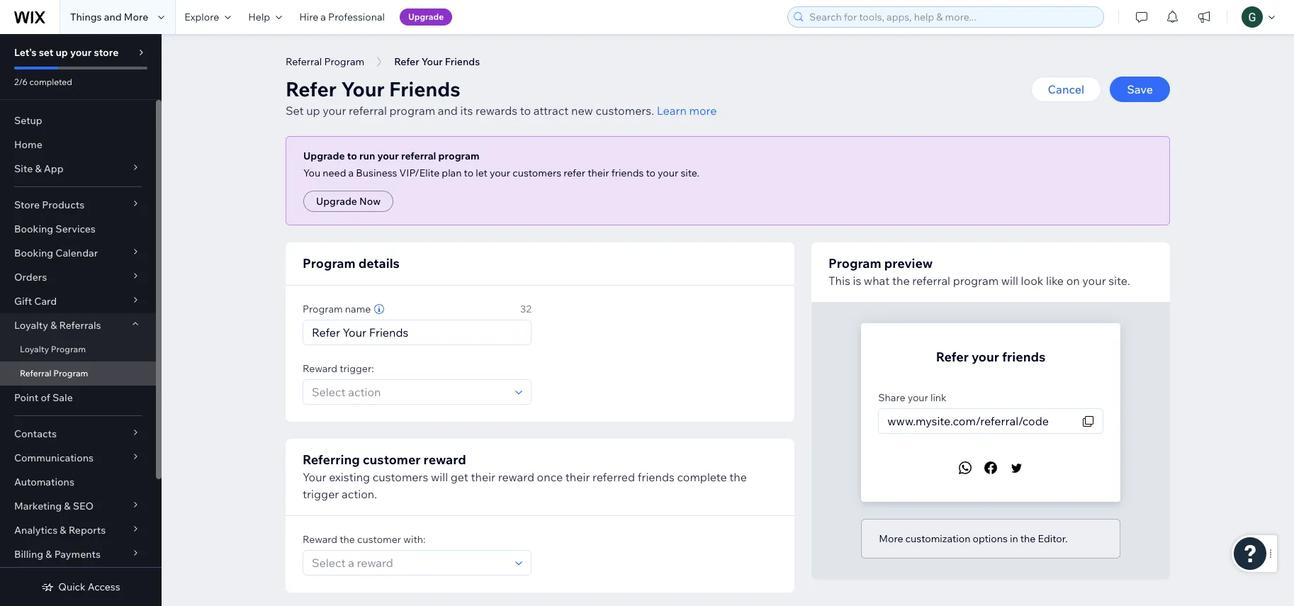 Task type: locate. For each thing, give the bounding box(es) containing it.
friends inside refer your friends set up your referral program and its rewards to attract new customers. learn more
[[389, 77, 461, 101]]

professional
[[328, 11, 385, 23]]

preview
[[885, 255, 933, 272]]

0 vertical spatial reward
[[303, 362, 338, 375]]

0 horizontal spatial will
[[431, 470, 448, 484]]

referral program button
[[279, 51, 372, 72]]

2 vertical spatial your
[[303, 470, 327, 484]]

a right the hire
[[321, 11, 326, 23]]

2 vertical spatial friends
[[638, 470, 675, 484]]

2 vertical spatial program
[[953, 274, 999, 288]]

0 horizontal spatial customers
[[373, 470, 429, 484]]

program up plan in the left of the page
[[439, 150, 480, 162]]

loyalty program link
[[0, 338, 156, 362]]

1 vertical spatial referral
[[20, 368, 51, 379]]

referral for program
[[913, 274, 951, 288]]

& inside 'dropdown button'
[[64, 500, 71, 513]]

contacts button
[[0, 422, 156, 446]]

the right complete
[[730, 470, 747, 484]]

0 vertical spatial upgrade
[[408, 11, 444, 22]]

program left its
[[390, 104, 435, 118]]

Search for tools, apps, help & more... field
[[806, 7, 1100, 27]]

0 vertical spatial customers
[[513, 167, 562, 179]]

site & app button
[[0, 157, 156, 181]]

reward left trigger:
[[303, 362, 338, 375]]

things and more
[[70, 11, 148, 23]]

1 vertical spatial site.
[[1109, 274, 1131, 288]]

referral inside upgrade to run your referral program you need a business vip/elite plan to let your customers refer their friends to your site.
[[401, 150, 436, 162]]

0 horizontal spatial referral
[[20, 368, 51, 379]]

setup link
[[0, 108, 156, 133]]

explore
[[185, 11, 219, 23]]

referrals
[[59, 319, 101, 332]]

program inside upgrade to run your referral program you need a business vip/elite plan to let your customers refer their friends to your site.
[[439, 150, 480, 162]]

referral
[[286, 55, 322, 68], [20, 368, 51, 379]]

quick access button
[[41, 581, 120, 594]]

reports
[[69, 524, 106, 537]]

1 vertical spatial referral
[[401, 150, 436, 162]]

a
[[321, 11, 326, 23], [349, 167, 354, 179]]

program up program name in the left of the page
[[303, 255, 356, 272]]

& for billing
[[46, 548, 52, 561]]

referral down the hire
[[286, 55, 322, 68]]

1 vertical spatial customers
[[373, 470, 429, 484]]

your down learn
[[658, 167, 679, 179]]

more right things
[[124, 11, 148, 23]]

1 vertical spatial referral program
[[20, 368, 88, 379]]

1 horizontal spatial program
[[439, 150, 480, 162]]

site. down 'learn more' link
[[681, 167, 700, 179]]

your left store
[[70, 46, 92, 59]]

business
[[356, 167, 397, 179]]

0 horizontal spatial referral
[[349, 104, 387, 118]]

0 vertical spatial referral program
[[286, 55, 365, 68]]

cancel
[[1048, 82, 1085, 96]]

1 horizontal spatial a
[[349, 167, 354, 179]]

automations
[[14, 476, 74, 489]]

and inside refer your friends set up your referral program and its rewards to attract new customers. learn more
[[438, 104, 458, 118]]

1 vertical spatial friends
[[389, 77, 461, 101]]

referral inside program preview this is what the referral program will look like on your site.
[[913, 274, 951, 288]]

0 vertical spatial booking
[[14, 223, 53, 235]]

1 vertical spatial upgrade
[[303, 150, 345, 162]]

upgrade
[[408, 11, 444, 22], [303, 150, 345, 162], [316, 195, 357, 208]]

upgrade inside upgrade to run your referral program you need a business vip/elite plan to let your customers refer their friends to your site.
[[303, 150, 345, 162]]

refer for refer your friends
[[394, 55, 419, 68]]

customers inside referring customer reward your existing customers will get their reward once their referred friends complete the trigger action.
[[373, 470, 429, 484]]

2 vertical spatial upgrade
[[316, 195, 357, 208]]

refer inside refer your friends set up your referral program and its rewards to attract new customers. learn more
[[286, 77, 337, 101]]

0 horizontal spatial up
[[56, 46, 68, 59]]

to left attract
[[520, 104, 531, 118]]

referral for the referral program link
[[20, 368, 51, 379]]

customer left the with:
[[357, 533, 401, 546]]

& for marketing
[[64, 500, 71, 513]]

let's set up your store
[[14, 46, 119, 59]]

booking up orders
[[14, 247, 53, 260]]

more customization options in the editor.
[[880, 533, 1068, 545]]

friends inside button
[[445, 55, 480, 68]]

0 vertical spatial loyalty
[[14, 319, 48, 332]]

& inside dropdown button
[[35, 162, 42, 175]]

upgrade inside button
[[408, 11, 444, 22]]

1 vertical spatial your
[[341, 77, 385, 101]]

2 reward from the top
[[303, 533, 338, 546]]

& for site
[[35, 162, 42, 175]]

your up trigger
[[303, 470, 327, 484]]

reward trigger:
[[303, 362, 374, 375]]

loyalty down loyalty & referrals
[[20, 344, 49, 355]]

& inside popup button
[[60, 524, 66, 537]]

site. right on
[[1109, 274, 1131, 288]]

Reward trigger: field
[[308, 380, 511, 404]]

0 horizontal spatial program
[[390, 104, 435, 118]]

1 horizontal spatial referral
[[286, 55, 322, 68]]

get
[[451, 470, 469, 484]]

1 vertical spatial and
[[438, 104, 458, 118]]

your for refer your friends
[[422, 55, 443, 68]]

& right site at the top
[[35, 162, 42, 175]]

1 reward from the top
[[303, 362, 338, 375]]

0 vertical spatial referral
[[286, 55, 322, 68]]

1 vertical spatial loyalty
[[20, 344, 49, 355]]

referral inside referral program button
[[286, 55, 322, 68]]

booking calendar
[[14, 247, 98, 260]]

your inside sidebar element
[[70, 46, 92, 59]]

1 vertical spatial reward
[[498, 470, 535, 484]]

with:
[[404, 533, 426, 546]]

0 vertical spatial your
[[422, 55, 443, 68]]

& left seo
[[64, 500, 71, 513]]

1 horizontal spatial will
[[1002, 274, 1019, 288]]

referral up run
[[349, 104, 387, 118]]

1 vertical spatial program
[[439, 150, 480, 162]]

program down loyalty & referrals popup button
[[51, 344, 86, 355]]

0 vertical spatial referral
[[349, 104, 387, 118]]

link
[[931, 391, 947, 404]]

customer
[[363, 452, 421, 468], [357, 533, 401, 546]]

0 horizontal spatial and
[[104, 11, 122, 23]]

up inside refer your friends set up your referral program and its rewards to attract new customers. learn more
[[306, 104, 320, 118]]

program for refer your friends
[[390, 104, 435, 118]]

to
[[520, 104, 531, 118], [347, 150, 357, 162], [464, 167, 474, 179], [646, 167, 656, 179]]

will left get
[[431, 470, 448, 484]]

2 vertical spatial refer
[[937, 349, 969, 365]]

to inside refer your friends set up your referral program and its rewards to attract new customers. learn more
[[520, 104, 531, 118]]

customers
[[513, 167, 562, 179], [373, 470, 429, 484]]

0 vertical spatial up
[[56, 46, 68, 59]]

loyalty & referrals
[[14, 319, 101, 332]]

0 horizontal spatial a
[[321, 11, 326, 23]]

reward up get
[[424, 452, 466, 468]]

your down referral program button on the top
[[341, 77, 385, 101]]

0 vertical spatial more
[[124, 11, 148, 23]]

1 vertical spatial more
[[880, 533, 904, 545]]

their
[[588, 167, 609, 179], [471, 470, 496, 484], [566, 470, 590, 484]]

referral program down loyalty program
[[20, 368, 88, 379]]

0 vertical spatial program
[[390, 104, 435, 118]]

1 vertical spatial will
[[431, 470, 448, 484]]

program down hire a professional link
[[324, 55, 365, 68]]

hire
[[299, 11, 319, 23]]

2 vertical spatial referral
[[913, 274, 951, 288]]

to left run
[[347, 150, 357, 162]]

1 horizontal spatial your
[[341, 77, 385, 101]]

reward for reward trigger:
[[303, 362, 338, 375]]

your right set
[[323, 104, 346, 118]]

0 vertical spatial reward
[[424, 452, 466, 468]]

program left look
[[953, 274, 999, 288]]

0 vertical spatial friends
[[612, 167, 644, 179]]

upgrade down need
[[316, 195, 357, 208]]

a inside upgrade to run your referral program you need a business vip/elite plan to let your customers refer their friends to your site.
[[349, 167, 354, 179]]

1 horizontal spatial site.
[[1109, 274, 1131, 288]]

site. inside program preview this is what the referral program will look like on your site.
[[1109, 274, 1131, 288]]

the inside program preview this is what the referral program will look like on your site.
[[893, 274, 910, 288]]

refer down upgrade button
[[394, 55, 419, 68]]

upgrade up need
[[303, 150, 345, 162]]

friends
[[445, 55, 480, 68], [389, 77, 461, 101]]

your up share your link field at the right bottom of the page
[[972, 349, 1000, 365]]

their right get
[[471, 470, 496, 484]]

2 horizontal spatial referral
[[913, 274, 951, 288]]

loyalty down 'gift card'
[[14, 319, 48, 332]]

1 vertical spatial customer
[[357, 533, 401, 546]]

2 booking from the top
[[14, 247, 53, 260]]

site
[[14, 162, 33, 175]]

run
[[359, 150, 375, 162]]

0 horizontal spatial site.
[[681, 167, 700, 179]]

up right set on the top left of page
[[56, 46, 68, 59]]

program up is
[[829, 255, 882, 272]]

refer your friends
[[394, 55, 480, 68]]

attract
[[534, 104, 569, 118]]

1 vertical spatial up
[[306, 104, 320, 118]]

1 vertical spatial reward
[[303, 533, 338, 546]]

will left look
[[1002, 274, 1019, 288]]

referral program inside button
[[286, 55, 365, 68]]

program inside program preview this is what the referral program will look like on your site.
[[953, 274, 999, 288]]

refer up link
[[937, 349, 969, 365]]

0 vertical spatial customer
[[363, 452, 421, 468]]

referral inside refer your friends set up your referral program and its rewards to attract new customers. learn more
[[349, 104, 387, 118]]

app
[[44, 162, 64, 175]]

your inside refer your friends set up your referral program and its rewards to attract new customers. learn more
[[341, 77, 385, 101]]

customer up 'existing' on the left of page
[[363, 452, 421, 468]]

up right set
[[306, 104, 320, 118]]

the down 'preview'
[[893, 274, 910, 288]]

let's
[[14, 46, 37, 59]]

their right refer
[[588, 167, 609, 179]]

site. inside upgrade to run your referral program you need a business vip/elite plan to let your customers refer their friends to your site.
[[681, 167, 700, 179]]

help button
[[240, 0, 291, 34]]

and right things
[[104, 11, 122, 23]]

refer
[[564, 167, 586, 179]]

& left reports
[[60, 524, 66, 537]]

1 horizontal spatial up
[[306, 104, 320, 118]]

loyalty inside popup button
[[14, 319, 48, 332]]

upgrade inside button
[[316, 195, 357, 208]]

customers inside upgrade to run your referral program you need a business vip/elite plan to let your customers refer their friends to your site.
[[513, 167, 562, 179]]

customers up action.
[[373, 470, 429, 484]]

is
[[853, 274, 862, 288]]

upgrade up refer your friends
[[408, 11, 444, 22]]

referral
[[349, 104, 387, 118], [401, 150, 436, 162], [913, 274, 951, 288]]

share your link
[[879, 391, 947, 404]]

referral up vip/elite
[[401, 150, 436, 162]]

0 vertical spatial friends
[[445, 55, 480, 68]]

referral program for the referral program link
[[20, 368, 88, 379]]

32
[[521, 303, 532, 316]]

up
[[56, 46, 68, 59], [306, 104, 320, 118]]

booking down 'store'
[[14, 223, 53, 235]]

& for analytics
[[60, 524, 66, 537]]

0 vertical spatial a
[[321, 11, 326, 23]]

point of sale link
[[0, 386, 156, 410]]

contacts
[[14, 428, 57, 440]]

your down upgrade button
[[422, 55, 443, 68]]

upgrade for upgrade to run your referral program you need a business vip/elite plan to let your customers refer their friends to your site.
[[303, 150, 345, 162]]

referral down 'preview'
[[913, 274, 951, 288]]

orders button
[[0, 265, 156, 289]]

1 vertical spatial refer
[[286, 77, 337, 101]]

quick access
[[58, 581, 120, 594]]

program inside refer your friends set up your referral program and its rewards to attract new customers. learn more
[[390, 104, 435, 118]]

site & app
[[14, 162, 64, 175]]

reward left once
[[498, 470, 535, 484]]

0 horizontal spatial your
[[303, 470, 327, 484]]

customers left refer
[[513, 167, 562, 179]]

0 vertical spatial site.
[[681, 167, 700, 179]]

friends up its
[[445, 55, 480, 68]]

refer up set
[[286, 77, 337, 101]]

1 booking from the top
[[14, 223, 53, 235]]

2 horizontal spatial your
[[422, 55, 443, 68]]

setup
[[14, 114, 42, 127]]

friends down refer your friends button
[[389, 77, 461, 101]]

1 horizontal spatial refer
[[394, 55, 419, 68]]

1 horizontal spatial referral
[[401, 150, 436, 162]]

0 horizontal spatial referral program
[[20, 368, 88, 379]]

0 vertical spatial will
[[1002, 274, 1019, 288]]

referral program inside sidebar element
[[20, 368, 88, 379]]

2 horizontal spatial program
[[953, 274, 999, 288]]

& right billing
[[46, 548, 52, 561]]

calendar
[[56, 247, 98, 260]]

marketing & seo button
[[0, 494, 156, 518]]

customer inside referring customer reward your existing customers will get their reward once their referred friends complete the trigger action.
[[363, 452, 421, 468]]

reward
[[303, 362, 338, 375], [303, 533, 338, 546]]

store products button
[[0, 193, 156, 217]]

referral program for referral program button on the top
[[286, 55, 365, 68]]

cancel button
[[1031, 77, 1102, 102]]

friends
[[612, 167, 644, 179], [1003, 349, 1046, 365], [638, 470, 675, 484]]

and left its
[[438, 104, 458, 118]]

your inside button
[[422, 55, 443, 68]]

refer inside button
[[394, 55, 419, 68]]

0 horizontal spatial refer
[[286, 77, 337, 101]]

a right need
[[349, 167, 354, 179]]

1 vertical spatial a
[[349, 167, 354, 179]]

booking inside popup button
[[14, 247, 53, 260]]

gift
[[14, 295, 32, 308]]

editor.
[[1039, 533, 1068, 545]]

reward
[[424, 452, 466, 468], [498, 470, 535, 484]]

your right on
[[1083, 274, 1107, 288]]

2 horizontal spatial refer
[[937, 349, 969, 365]]

1 horizontal spatial more
[[880, 533, 904, 545]]

referral program down the hire
[[286, 55, 365, 68]]

1 vertical spatial booking
[[14, 247, 53, 260]]

referral program
[[286, 55, 365, 68], [20, 368, 88, 379]]

1 horizontal spatial and
[[438, 104, 458, 118]]

1 horizontal spatial customers
[[513, 167, 562, 179]]

0 vertical spatial refer
[[394, 55, 419, 68]]

reward down trigger
[[303, 533, 338, 546]]

1 horizontal spatial referral program
[[286, 55, 365, 68]]

refer
[[394, 55, 419, 68], [286, 77, 337, 101], [937, 349, 969, 365]]

& up loyalty program
[[50, 319, 57, 332]]

more left customization
[[880, 533, 904, 545]]

point of sale
[[14, 391, 73, 404]]

up inside sidebar element
[[56, 46, 68, 59]]

referral inside sidebar element
[[20, 368, 51, 379]]

referral up point of sale
[[20, 368, 51, 379]]



Task type: vqa. For each thing, say whether or not it's contained in the screenshot.
the All
no



Task type: describe. For each thing, give the bounding box(es) containing it.
program inside button
[[324, 55, 365, 68]]

to down customers.
[[646, 167, 656, 179]]

referred
[[593, 470, 635, 484]]

will inside program preview this is what the referral program will look like on your site.
[[1002, 274, 1019, 288]]

orders
[[14, 271, 47, 284]]

learn
[[657, 104, 687, 118]]

in
[[1010, 533, 1019, 545]]

analytics & reports button
[[0, 518, 156, 542]]

trigger
[[303, 487, 339, 501]]

referral for referral program button on the top
[[286, 55, 322, 68]]

like
[[1047, 274, 1064, 288]]

refer your friends set up your referral program and its rewards to attract new customers. learn more
[[286, 77, 717, 118]]

home link
[[0, 133, 156, 157]]

save button
[[1111, 77, 1171, 102]]

hire a professional link
[[291, 0, 394, 34]]

program name
[[303, 303, 371, 316]]

your inside referring customer reward your existing customers will get their reward once their referred friends complete the trigger action.
[[303, 470, 327, 484]]

what
[[864, 274, 890, 288]]

friends inside referring customer reward your existing customers will get their reward once their referred friends complete the trigger action.
[[638, 470, 675, 484]]

loyalty & referrals button
[[0, 313, 156, 338]]

vip/elite
[[400, 167, 440, 179]]

seo
[[73, 500, 94, 513]]

booking services link
[[0, 217, 156, 241]]

its
[[461, 104, 473, 118]]

reward for reward the customer with:
[[303, 533, 338, 546]]

upgrade now
[[316, 195, 381, 208]]

your left link
[[908, 391, 929, 404]]

refer your friends
[[937, 349, 1046, 365]]

0 vertical spatial and
[[104, 11, 122, 23]]

will inside referring customer reward your existing customers will get their reward once their referred friends complete the trigger action.
[[431, 470, 448, 484]]

billing
[[14, 548, 43, 561]]

store
[[14, 199, 40, 211]]

referring customer reward your existing customers will get their reward once their referred friends complete the trigger action.
[[303, 452, 747, 501]]

rewards
[[476, 104, 518, 118]]

refer your friends button
[[387, 51, 487, 72]]

communications button
[[0, 446, 156, 470]]

access
[[88, 581, 120, 594]]

your right let
[[490, 167, 511, 179]]

Reward the customer with: field
[[308, 551, 511, 575]]

program left name
[[303, 303, 343, 316]]

refer for refer your friends
[[937, 349, 969, 365]]

things
[[70, 11, 102, 23]]

analytics & reports
[[14, 524, 106, 537]]

Share your link field
[[884, 409, 1078, 433]]

options
[[973, 533, 1008, 545]]

now
[[360, 195, 381, 208]]

2/6 completed
[[14, 77, 72, 87]]

payments
[[54, 548, 101, 561]]

gift card button
[[0, 289, 156, 313]]

you
[[303, 167, 321, 179]]

details
[[359, 255, 400, 272]]

booking services
[[14, 223, 96, 235]]

name
[[345, 303, 371, 316]]

action.
[[342, 487, 377, 501]]

marketing
[[14, 500, 62, 513]]

friends for refer your friends set up your referral program and its rewards to attract new customers. learn more
[[389, 77, 461, 101]]

plan
[[442, 167, 462, 179]]

card
[[34, 295, 57, 308]]

upgrade button
[[400, 9, 453, 26]]

the down action.
[[340, 533, 355, 546]]

once
[[537, 470, 563, 484]]

set
[[39, 46, 53, 59]]

need
[[323, 167, 346, 179]]

marketing & seo
[[14, 500, 94, 513]]

services
[[56, 223, 96, 235]]

more
[[690, 104, 717, 118]]

booking calendar button
[[0, 241, 156, 265]]

help
[[248, 11, 270, 23]]

2/6
[[14, 77, 28, 87]]

their inside upgrade to run your referral program you need a business vip/elite plan to let your customers refer their friends to your site.
[[588, 167, 609, 179]]

completed
[[29, 77, 72, 87]]

program details
[[303, 255, 400, 272]]

booking for booking services
[[14, 223, 53, 235]]

store products
[[14, 199, 85, 211]]

the inside referring customer reward your existing customers will get their reward once their referred friends complete the trigger action.
[[730, 470, 747, 484]]

new
[[572, 104, 593, 118]]

your inside program preview this is what the referral program will look like on your site.
[[1083, 274, 1107, 288]]

home
[[14, 138, 42, 151]]

store
[[94, 46, 119, 59]]

1 vertical spatial friends
[[1003, 349, 1046, 365]]

communications
[[14, 452, 94, 464]]

upgrade now button
[[303, 191, 394, 212]]

look
[[1022, 274, 1044, 288]]

program down the loyalty program link
[[53, 368, 88, 379]]

referring
[[303, 452, 360, 468]]

loyalty for loyalty & referrals
[[14, 319, 48, 332]]

loyalty for loyalty program
[[20, 344, 49, 355]]

gift card
[[14, 295, 57, 308]]

1 horizontal spatial reward
[[498, 470, 535, 484]]

upgrade for upgrade
[[408, 11, 444, 22]]

of
[[41, 391, 50, 404]]

& for loyalty
[[50, 319, 57, 332]]

let
[[476, 167, 488, 179]]

booking for booking calendar
[[14, 247, 53, 260]]

your inside refer your friends set up your referral program and its rewards to attract new customers. learn more
[[323, 104, 346, 118]]

your up business
[[378, 150, 399, 162]]

hire a professional
[[299, 11, 385, 23]]

friends for refer your friends
[[445, 55, 480, 68]]

existing
[[329, 470, 370, 484]]

complete
[[678, 470, 727, 484]]

sidebar element
[[0, 34, 162, 606]]

on
[[1067, 274, 1080, 288]]

loyalty program
[[20, 344, 86, 355]]

sale
[[52, 391, 73, 404]]

their right once
[[566, 470, 590, 484]]

learn more link
[[657, 102, 717, 119]]

customization
[[906, 533, 971, 545]]

refer for refer your friends set up your referral program and its rewards to attract new customers. learn more
[[286, 77, 337, 101]]

to left let
[[464, 167, 474, 179]]

products
[[42, 199, 85, 211]]

friends inside upgrade to run your referral program you need a business vip/elite plan to let your customers refer their friends to your site.
[[612, 167, 644, 179]]

your for refer your friends set up your referral program and its rewards to attract new customers. learn more
[[341, 77, 385, 101]]

referral for refer
[[349, 104, 387, 118]]

0 horizontal spatial reward
[[424, 452, 466, 468]]

billing & payments button
[[0, 542, 156, 567]]

this
[[829, 274, 851, 288]]

share
[[879, 391, 906, 404]]

reward the customer with:
[[303, 533, 426, 546]]

point
[[14, 391, 39, 404]]

0 horizontal spatial more
[[124, 11, 148, 23]]

program preview this is what the referral program will look like on your site.
[[829, 255, 1131, 288]]

upgrade for upgrade now
[[316, 195, 357, 208]]

billing & payments
[[14, 548, 101, 561]]

Program name field
[[308, 321, 527, 345]]

program for program preview
[[953, 274, 999, 288]]

program inside program preview this is what the referral program will look like on your site.
[[829, 255, 882, 272]]

the right in
[[1021, 533, 1036, 545]]



